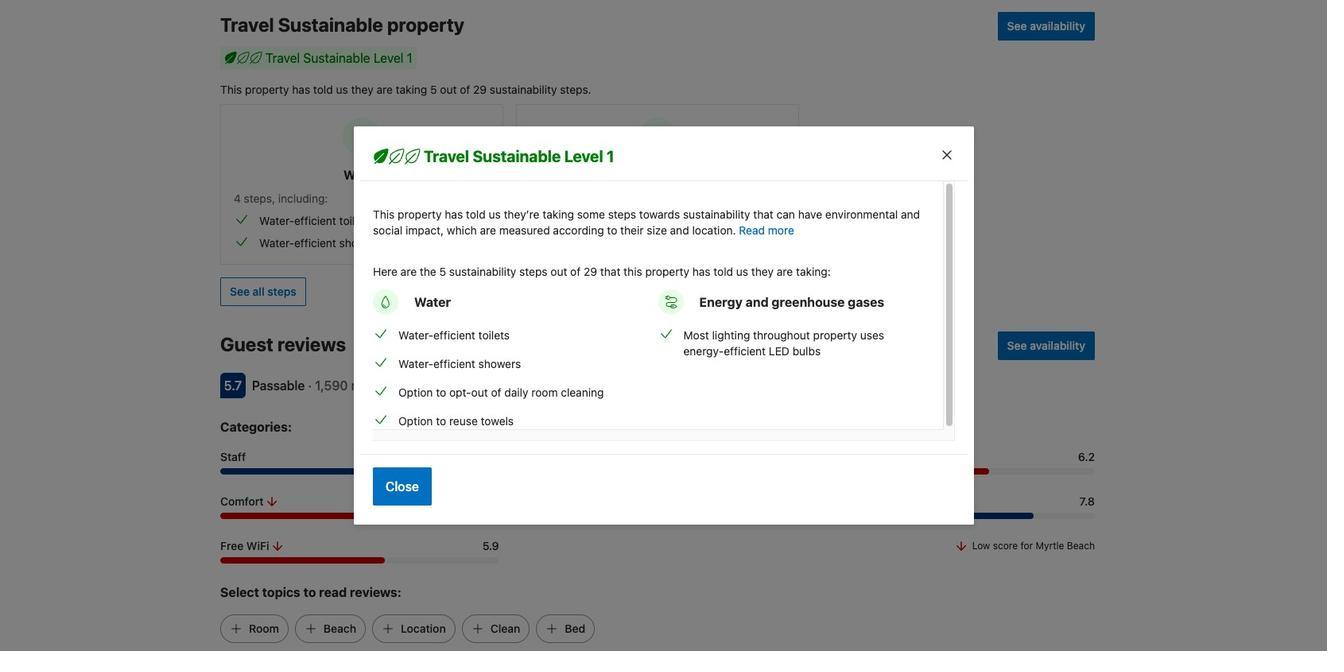 Task type: locate. For each thing, give the bounding box(es) containing it.
led
[[640, 214, 661, 227], [768, 344, 789, 358]]

energy and greenhouse gases up towards
[[565, 168, 750, 182]]

can
[[776, 208, 795, 221]]

has down location.
[[692, 265, 710, 278]]

1 up this property has told us they're taking some steps towards sustainability that can have environmental and social impact, which are measured according to their size and location.
[[606, 147, 614, 165]]

29 inside travel sustainable level 1 dialog
[[583, 265, 597, 278]]

0 horizontal spatial energy
[[565, 168, 608, 182]]

1 horizontal spatial bulbs
[[792, 344, 820, 358]]

this
[[623, 265, 642, 278]]

0 vertical spatial option
[[398, 386, 433, 399]]

0 horizontal spatial throughout
[[625, 198, 682, 212]]

steps inside button
[[267, 285, 296, 298]]

energy
[[565, 168, 608, 182], [699, 295, 742, 309]]

for
[[1020, 540, 1033, 552]]

option
[[398, 386, 433, 399], [398, 414, 433, 428]]

told up which
[[465, 208, 485, 221]]

0 vertical spatial out
[[440, 83, 457, 96]]

0 vertical spatial led
[[640, 214, 661, 227]]

read more button
[[739, 223, 794, 239]]

has for water
[[444, 208, 463, 221]]

water up social
[[343, 168, 380, 182]]

staff 7.0 meter
[[220, 468, 499, 475]]

water-efficient toilets inside travel sustainable level 1 dialog
[[398, 328, 509, 342]]

0 horizontal spatial lighting
[[584, 198, 622, 212]]

toilets up option to opt-out of daily room cleaning at the left of page
[[478, 328, 509, 342]]

2 vertical spatial see
[[1007, 339, 1027, 352]]

and down read more button
[[745, 295, 768, 309]]

reviews up ·
[[277, 333, 346, 355]]

clean
[[490, 622, 520, 635]]

29
[[473, 83, 487, 96], [583, 265, 597, 278]]

reviews:
[[350, 585, 402, 600]]

uses
[[732, 198, 756, 212], [860, 328, 884, 342]]

energy inside travel sustainable level 1 dialog
[[699, 295, 742, 309]]

that up read more
[[753, 208, 773, 221]]

read for read all reviews
[[403, 379, 429, 393]]

here
[[373, 265, 397, 278]]

1 horizontal spatial water-efficient showers
[[398, 357, 521, 371]]

1 vertical spatial sustainability
[[683, 208, 750, 221]]

0 vertical spatial level
[[374, 51, 403, 65]]

0 horizontal spatial energy-
[[555, 214, 595, 227]]

categories:
[[220, 420, 292, 434]]

gases inside travel sustainable level 1 dialog
[[847, 295, 884, 309]]

energy and greenhouse gases down taking:
[[699, 295, 884, 309]]

some
[[577, 208, 605, 221]]

1 vertical spatial of
[[570, 265, 580, 278]]

energy-
[[555, 214, 595, 227], [683, 344, 723, 358]]

1 vertical spatial 5
[[439, 265, 446, 278]]

us inside this property has told us they're taking some steps towards sustainability that can have environmental and social impact, which are measured according to their size and location.
[[488, 208, 500, 221]]

1 option from the top
[[398, 386, 433, 399]]

travel sustainable level 1
[[266, 51, 412, 65], [423, 147, 614, 165]]

low
[[972, 540, 990, 552]]

us left they're
[[488, 208, 500, 221]]

opt-
[[449, 386, 471, 399]]

0 horizontal spatial bulbs
[[664, 214, 692, 227]]

select topics to read reviews:
[[220, 585, 402, 600]]

1 horizontal spatial energy
[[699, 295, 742, 309]]

showers up option to opt-out of daily room cleaning at the left of page
[[478, 357, 521, 371]]

showers
[[339, 236, 382, 250], [478, 357, 521, 371]]

has down the 'travel sustainable property'
[[292, 83, 310, 96]]

has
[[292, 83, 310, 96], [444, 208, 463, 221], [692, 265, 710, 278]]

they
[[351, 83, 373, 96], [751, 265, 773, 278]]

steps up their
[[608, 208, 636, 221]]

0 vertical spatial us
[[336, 83, 348, 96]]

5
[[430, 83, 437, 96], [439, 265, 446, 278]]

1 horizontal spatial taking
[[542, 208, 574, 221]]

water-efficient toilets down including:
[[259, 214, 371, 227]]

and
[[611, 168, 634, 182], [900, 208, 920, 221], [670, 223, 689, 237], [745, 295, 768, 309]]

property inside this property has told us they're taking some steps towards sustainability that can have environmental and social impact, which are measured according to their size and location.
[[397, 208, 441, 221]]

0 vertical spatial showers
[[339, 236, 382, 250]]

this inside this property has told us they're taking some steps towards sustainability that can have environmental and social impact, which are measured according to their size and location.
[[373, 208, 394, 221]]

most
[[555, 198, 581, 212], [683, 328, 709, 342]]

availability for guest reviews
[[1030, 339, 1085, 352]]

more
[[768, 223, 794, 237]]

1 horizontal spatial all
[[432, 379, 443, 393]]

2 vertical spatial sustainable
[[472, 147, 560, 165]]

toilets
[[339, 214, 371, 227], [478, 328, 509, 342]]

1 vertical spatial greenhouse
[[771, 295, 844, 309]]

us down the 'travel sustainable property'
[[336, 83, 348, 96]]

to left opt-
[[436, 386, 446, 399]]

2 see availability from the top
[[1007, 339, 1085, 352]]

greenhouse
[[637, 168, 711, 182], [771, 295, 844, 309]]

0 vertical spatial beach
[[1067, 540, 1095, 552]]

they inside travel sustainable level 1 dialog
[[751, 265, 773, 278]]

throughout
[[625, 198, 682, 212], [753, 328, 810, 342]]

0 horizontal spatial level
[[374, 51, 403, 65]]

has inside this property has told us they're taking some steps towards sustainability that can have environmental and social impact, which are measured according to their size and location.
[[444, 208, 463, 221]]

0 vertical spatial steps
[[608, 208, 636, 221]]

all
[[253, 285, 264, 298], [432, 379, 443, 393]]

this property has told us they're taking some steps towards sustainability that can have environmental and social impact, which are measured according to their size and location.
[[373, 208, 920, 237]]

0 horizontal spatial this
[[220, 83, 242, 96]]

0 horizontal spatial water
[[343, 168, 380, 182]]

1 vertical spatial water-efficient toilets
[[398, 328, 509, 342]]

efficient
[[294, 214, 336, 227], [595, 214, 637, 227], [294, 236, 336, 250], [433, 328, 475, 342], [723, 344, 765, 358], [433, 357, 475, 371]]

free wifi 5.9 meter
[[220, 557, 499, 564]]

1 horizontal spatial travel sustainable level 1
[[423, 147, 614, 165]]

throughout up size
[[625, 198, 682, 212]]

1 see availability button from the top
[[998, 12, 1095, 41]]

taking
[[396, 83, 427, 96], [542, 208, 574, 221]]

0 vertical spatial water
[[343, 168, 380, 182]]

water-efficient showers
[[259, 236, 382, 250], [398, 357, 521, 371]]

and right environmental in the top right of the page
[[900, 208, 920, 221]]

steps.
[[560, 83, 591, 96]]

0 horizontal spatial taking
[[396, 83, 427, 96]]

1 inside dialog
[[606, 147, 614, 165]]

1 horizontal spatial this
[[373, 208, 394, 221]]

us
[[336, 83, 348, 96], [488, 208, 500, 221], [736, 265, 748, 278]]

2 vertical spatial has
[[692, 265, 710, 278]]

greenhouse down taking:
[[771, 295, 844, 309]]

1 vertical spatial lighting
[[712, 328, 750, 342]]

0 horizontal spatial us
[[336, 83, 348, 96]]

uses inside travel sustainable level 1 dialog
[[860, 328, 884, 342]]

1 horizontal spatial lighting
[[712, 328, 750, 342]]

0 horizontal spatial water-efficient toilets
[[259, 214, 371, 227]]

7.0
[[484, 450, 499, 464]]

throughout inside travel sustainable level 1 dialog
[[753, 328, 810, 342]]

to left read
[[303, 585, 316, 600]]

2 horizontal spatial us
[[736, 265, 748, 278]]

has up which
[[444, 208, 463, 221]]

0 vertical spatial toilets
[[339, 214, 371, 227]]

see
[[1007, 19, 1027, 33], [230, 285, 250, 298], [1007, 339, 1027, 352]]

1 vertical spatial this
[[373, 208, 394, 221]]

steps
[[608, 208, 636, 221], [519, 265, 547, 278], [267, 285, 296, 298]]

0 horizontal spatial 29
[[473, 83, 487, 96]]

2 see availability button from the top
[[998, 332, 1095, 360]]

0 horizontal spatial of
[[460, 83, 470, 96]]

told
[[313, 83, 333, 96], [465, 208, 485, 221], [713, 265, 733, 278]]

sustainability
[[490, 83, 557, 96], [683, 208, 750, 221], [449, 265, 516, 278]]

read
[[739, 223, 765, 237], [403, 379, 429, 393]]

free
[[220, 539, 244, 553]]

us down read more button
[[736, 265, 748, 278]]

1 vertical spatial led
[[768, 344, 789, 358]]

their
[[620, 223, 643, 237]]

steps down measured
[[519, 265, 547, 278]]

1 horizontal spatial read
[[739, 223, 765, 237]]

out
[[440, 83, 457, 96], [550, 265, 567, 278], [471, 386, 488, 399]]

0 vertical spatial all
[[253, 285, 264, 298]]

1 horizontal spatial that
[[753, 208, 773, 221]]

showers up here
[[339, 236, 382, 250]]

water-
[[259, 214, 294, 227], [259, 236, 294, 250], [398, 328, 433, 342], [398, 357, 433, 371]]

travel sustainable level 1 down the 'travel sustainable property'
[[266, 51, 412, 65]]

are right which
[[479, 223, 496, 237]]

travel sustainable level 1 up they're
[[423, 147, 614, 165]]

that left this
[[600, 265, 620, 278]]

1 horizontal spatial level
[[564, 147, 603, 165]]

energy down location.
[[699, 295, 742, 309]]

water-efficient toilets
[[259, 214, 371, 227], [398, 328, 509, 342]]

see availability button for travel sustainable property
[[998, 12, 1095, 41]]

0 vertical spatial energy and greenhouse gases
[[565, 168, 750, 182]]

water-efficient showers down including:
[[259, 236, 382, 250]]

sustainability left steps. at the left top of the page
[[490, 83, 557, 96]]

1 vertical spatial 29
[[583, 265, 597, 278]]

water down the
[[414, 295, 451, 309]]

read for read more
[[739, 223, 765, 237]]

read inside button
[[739, 223, 765, 237]]

see for guest reviews
[[1007, 339, 1027, 352]]

option down read all reviews
[[398, 414, 433, 428]]

told inside this property has told us they're taking some steps towards sustainability that can have environmental and social impact, which are measured according to their size and location.
[[465, 208, 485, 221]]

topics
[[262, 585, 300, 600]]

read left opt-
[[403, 379, 429, 393]]

1 availability from the top
[[1030, 19, 1085, 33]]

all inside button
[[253, 285, 264, 298]]

all up guest
[[253, 285, 264, 298]]

sustainability up location.
[[683, 208, 750, 221]]

1 horizontal spatial water
[[414, 295, 451, 309]]

level inside dialog
[[564, 147, 603, 165]]

bed
[[565, 622, 585, 635]]

greenhouse inside travel sustainable level 1 dialog
[[771, 295, 844, 309]]

1 vertical spatial toilets
[[478, 328, 509, 342]]

that inside this property has told us they're taking some steps towards sustainability that can have environmental and social impact, which are measured according to their size and location.
[[753, 208, 773, 221]]

1 horizontal spatial has
[[444, 208, 463, 221]]

bulbs
[[664, 214, 692, 227], [792, 344, 820, 358]]

steps up guest reviews
[[267, 285, 296, 298]]

0 horizontal spatial read
[[403, 379, 429, 393]]

throughout down taking:
[[753, 328, 810, 342]]

rated okay element
[[252, 379, 305, 393]]

to left their
[[607, 223, 617, 237]]

read all reviews
[[403, 379, 485, 393]]

are inside this property has told us they're taking some steps towards sustainability that can have environmental and social impact, which are measured according to their size and location.
[[479, 223, 496, 237]]

reviews up the reuse
[[446, 379, 485, 393]]

1
[[407, 51, 412, 65], [606, 147, 614, 165]]

they down read more button
[[751, 265, 773, 278]]

1 vertical spatial see availability
[[1007, 339, 1085, 352]]

water-efficient showers up read all reviews
[[398, 357, 521, 371]]

1 horizontal spatial toilets
[[478, 328, 509, 342]]

level up some
[[564, 147, 603, 165]]

reviews right 1,590
[[351, 379, 396, 393]]

see availability for guest reviews
[[1007, 339, 1085, 352]]

0 vertical spatial told
[[313, 83, 333, 96]]

beach
[[1067, 540, 1095, 552], [324, 622, 356, 635]]

2 option from the top
[[398, 414, 433, 428]]

see availability for travel sustainable property
[[1007, 19, 1085, 33]]

1 vertical spatial throughout
[[753, 328, 810, 342]]

1 vertical spatial energy and greenhouse gases
[[699, 295, 884, 309]]

1 horizontal spatial greenhouse
[[771, 295, 844, 309]]

this
[[220, 83, 242, 96], [373, 208, 394, 221]]

all left opt-
[[432, 379, 443, 393]]

see availability
[[1007, 19, 1085, 33], [1007, 339, 1085, 352]]

0 vertical spatial most lighting throughout property uses energy-efficient led bulbs
[[555, 198, 756, 227]]

1 horizontal spatial 29
[[583, 265, 597, 278]]

told down the 'travel sustainable property'
[[313, 83, 333, 96]]

taking:
[[796, 265, 830, 278]]

gases
[[714, 168, 750, 182], [847, 295, 884, 309]]

1 vertical spatial beach
[[324, 622, 356, 635]]

availability
[[1030, 19, 1085, 33], [1030, 339, 1085, 352]]

score
[[993, 540, 1018, 552]]

0 vertical spatial lighting
[[584, 198, 622, 212]]

close
[[385, 479, 419, 494]]

option for option to reuse towels
[[398, 414, 433, 428]]

0 horizontal spatial that
[[600, 265, 620, 278]]

are left taking:
[[776, 265, 793, 278]]

beach down read
[[324, 622, 356, 635]]

1 horizontal spatial gases
[[847, 295, 884, 309]]

1 vertical spatial us
[[488, 208, 500, 221]]

read left more
[[739, 223, 765, 237]]

4 steps, including:
[[234, 192, 328, 205]]

travel sustainable level 1 dialog
[[334, 107, 993, 544]]

showers inside travel sustainable level 1 dialog
[[478, 357, 521, 371]]

0 vertical spatial 5
[[430, 83, 437, 96]]

they down the 'travel sustainable property'
[[351, 83, 373, 96]]

level up this property has told us they are taking 5 out of 29 sustainability steps.
[[374, 51, 403, 65]]

sustainability down which
[[449, 265, 516, 278]]

1 vertical spatial 1
[[606, 147, 614, 165]]

toilets left social
[[339, 214, 371, 227]]

level
[[374, 51, 403, 65], [564, 147, 603, 165]]

0 vertical spatial 1
[[407, 51, 412, 65]]

1 vertical spatial travel sustainable level 1
[[423, 147, 614, 165]]

1 vertical spatial taking
[[542, 208, 574, 221]]

beach right the myrtle
[[1067, 540, 1095, 552]]

1 vertical spatial see
[[230, 285, 250, 298]]

2 horizontal spatial reviews
[[446, 379, 485, 393]]

·
[[308, 379, 312, 393]]

energy up some
[[565, 168, 608, 182]]

1 vertical spatial water
[[414, 295, 451, 309]]

1 vertical spatial they
[[751, 265, 773, 278]]

told down location.
[[713, 265, 733, 278]]

greenhouse up towards
[[637, 168, 711, 182]]

1 see availability from the top
[[1007, 19, 1085, 33]]

1 vertical spatial energy
[[699, 295, 742, 309]]

0 horizontal spatial uses
[[732, 198, 756, 212]]

of
[[460, 83, 470, 96], [570, 265, 580, 278], [491, 386, 501, 399]]

0 vertical spatial of
[[460, 83, 470, 96]]

most lighting throughout property uses energy-efficient led bulbs
[[555, 198, 756, 227], [683, 328, 884, 358]]

review categories element
[[220, 418, 292, 437]]

0 horizontal spatial gases
[[714, 168, 750, 182]]

to
[[607, 223, 617, 237], [436, 386, 446, 399], [436, 414, 446, 428], [303, 585, 316, 600]]

water-efficient toilets up read all reviews
[[398, 328, 509, 342]]

1 vertical spatial told
[[465, 208, 485, 221]]

2 horizontal spatial told
[[713, 265, 733, 278]]

are down the 'travel sustainable property'
[[376, 83, 393, 96]]

0 horizontal spatial they
[[351, 83, 373, 96]]

0 vertical spatial throughout
[[625, 198, 682, 212]]

are
[[376, 83, 393, 96], [479, 223, 496, 237], [400, 265, 416, 278], [776, 265, 793, 278]]

bulbs inside travel sustainable level 1 dialog
[[792, 344, 820, 358]]

0 vertical spatial most
[[555, 198, 581, 212]]

1 up this property has told us they are taking 5 out of 29 sustainability steps.
[[407, 51, 412, 65]]

option left opt-
[[398, 386, 433, 399]]

see availability button for guest reviews
[[998, 332, 1095, 360]]

0 horizontal spatial showers
[[339, 236, 382, 250]]

2 availability from the top
[[1030, 339, 1085, 352]]



Task type: describe. For each thing, give the bounding box(es) containing it.
water-efficient showers inside travel sustainable level 1 dialog
[[398, 357, 521, 371]]

read
[[319, 585, 347, 600]]

1 vertical spatial sustainable
[[303, 51, 370, 65]]

0 vertical spatial taking
[[396, 83, 427, 96]]

which
[[446, 223, 477, 237]]

sustainable inside dialog
[[472, 147, 560, 165]]

steps,
[[244, 192, 275, 205]]

cleanliness
[[816, 450, 876, 464]]

travel sustainable level 1 inside travel sustainable level 1 dialog
[[423, 147, 614, 165]]

0 horizontal spatial led
[[640, 214, 661, 227]]

1,590
[[315, 379, 348, 393]]

0 horizontal spatial 5
[[430, 83, 437, 96]]

close button
[[373, 468, 431, 506]]

0 vertical spatial travel sustainable level 1
[[266, 51, 412, 65]]

5 inside travel sustainable level 1 dialog
[[439, 265, 446, 278]]

cleaning
[[560, 386, 604, 399]]

2 vertical spatial out
[[471, 386, 488, 399]]

passable · 1,590 reviews
[[252, 379, 396, 393]]

the
[[419, 265, 436, 278]]

to left the reuse
[[436, 414, 446, 428]]

option for option to opt-out of daily room cleaning
[[398, 386, 433, 399]]

0 vertical spatial bulbs
[[664, 214, 692, 227]]

has for energy and greenhouse gases
[[292, 83, 310, 96]]

low score for myrtle beach
[[972, 540, 1095, 552]]

0 vertical spatial sustainable
[[278, 14, 383, 36]]

1 vertical spatial steps
[[519, 265, 547, 278]]

4
[[234, 192, 241, 205]]

wifi
[[246, 539, 269, 553]]

0 vertical spatial sustainability
[[490, 83, 557, 96]]

1 horizontal spatial reviews
[[351, 379, 396, 393]]

all for read
[[432, 379, 443, 393]]

lighting inside travel sustainable level 1 dialog
[[712, 328, 750, 342]]

social
[[373, 223, 402, 237]]

location.
[[692, 223, 736, 237]]

read more
[[739, 223, 794, 237]]

5.9
[[482, 539, 499, 553]]

0 horizontal spatial 1
[[407, 51, 412, 65]]

taking inside this property has told us they're taking some steps towards sustainability that can have environmental and social impact, which are measured according to their size and location.
[[542, 208, 574, 221]]

facilities
[[518, 450, 564, 464]]

0 horizontal spatial out
[[440, 83, 457, 96]]

travel inside travel sustainable level 1 dialog
[[423, 147, 469, 165]]

water inside travel sustainable level 1 dialog
[[414, 295, 451, 309]]

room
[[531, 386, 557, 399]]

2 horizontal spatial of
[[570, 265, 580, 278]]

2 vertical spatial us
[[736, 265, 748, 278]]

environmental
[[825, 208, 897, 221]]

myrtle
[[1036, 540, 1064, 552]]

select
[[220, 585, 259, 600]]

0 vertical spatial energy
[[565, 168, 608, 182]]

option to reuse towels
[[398, 414, 513, 428]]

location 7.8 meter
[[816, 513, 1095, 519]]

availability for travel sustainable property
[[1030, 19, 1085, 33]]

here are the 5 sustainability steps out of 29 that this property has told us they are taking:
[[373, 265, 830, 278]]

to inside this property has told us they're taking some steps towards sustainability that can have environmental and social impact, which are measured according to their size and location.
[[607, 223, 617, 237]]

most lighting throughout property uses energy-efficient led bulbs inside travel sustainable level 1 dialog
[[683, 328, 884, 358]]

1 vertical spatial that
[[600, 265, 620, 278]]

see inside see all steps button
[[230, 285, 250, 298]]

passable
[[252, 379, 305, 393]]

travel sustainable property
[[220, 14, 464, 36]]

this for energy and greenhouse gases
[[220, 83, 242, 96]]

1 vertical spatial travel
[[266, 51, 300, 65]]

option to opt-out of daily room cleaning
[[398, 386, 604, 399]]

are left the
[[400, 265, 416, 278]]

energy- inside travel sustainable level 1 dialog
[[683, 344, 723, 358]]

see all steps button
[[220, 278, 306, 306]]

6.0
[[780, 450, 797, 464]]

5.7
[[224, 379, 242, 393]]

towels
[[480, 414, 513, 428]]

energy and greenhouse gases inside travel sustainable level 1 dialog
[[699, 295, 884, 309]]

toilets inside travel sustainable level 1 dialog
[[478, 328, 509, 342]]

7.8
[[1080, 495, 1095, 508]]

2 vertical spatial sustainability
[[449, 265, 516, 278]]

steps inside this property has told us they're taking some steps towards sustainability that can have environmental and social impact, which are measured according to their size and location.
[[608, 208, 636, 221]]

this for water
[[373, 208, 394, 221]]

2 vertical spatial of
[[491, 386, 501, 399]]

told for water
[[465, 208, 485, 221]]

daily
[[504, 386, 528, 399]]

towards
[[639, 208, 680, 221]]

location
[[401, 622, 446, 635]]

6.2
[[1078, 450, 1095, 464]]

room
[[249, 622, 279, 635]]

and right size
[[670, 223, 689, 237]]

0 vertical spatial water-efficient toilets
[[259, 214, 371, 227]]

0 vertical spatial greenhouse
[[637, 168, 711, 182]]

see all steps
[[230, 285, 296, 298]]

staff
[[220, 450, 246, 464]]

sustainability inside this property has told us they're taking some steps towards sustainability that can have environmental and social impact, which are measured according to their size and location.
[[683, 208, 750, 221]]

see for travel sustainable property
[[1007, 19, 1027, 33]]

0 vertical spatial gases
[[714, 168, 750, 182]]

this property has told us they are taking 5 out of 29 sustainability steps.
[[220, 83, 591, 96]]

including:
[[278, 192, 328, 205]]

they're
[[503, 208, 539, 221]]

guest
[[220, 333, 273, 355]]

0 vertical spatial travel
[[220, 14, 274, 36]]

scored 5.7 element
[[220, 373, 246, 398]]

reuse
[[449, 414, 477, 428]]

us for energy and greenhouse gases
[[336, 83, 348, 96]]

us for water
[[488, 208, 500, 221]]

comfort
[[220, 495, 264, 508]]

most inside travel sustainable level 1 dialog
[[683, 328, 709, 342]]

0 vertical spatial uses
[[732, 198, 756, 212]]

0 vertical spatial water-efficient showers
[[259, 236, 382, 250]]

0 horizontal spatial beach
[[324, 622, 356, 635]]

and up this property has told us they're taking some steps towards sustainability that can have environmental and social impact, which are measured according to their size and location.
[[611, 168, 634, 182]]

have
[[798, 208, 822, 221]]

according
[[553, 223, 604, 237]]

1 vertical spatial out
[[550, 265, 567, 278]]

cleanliness 6.2 meter
[[816, 468, 1095, 475]]

0 horizontal spatial reviews
[[277, 333, 346, 355]]

impact,
[[405, 223, 443, 237]]

all for see
[[253, 285, 264, 298]]

comfort 6.3 meter
[[220, 513, 499, 519]]

size
[[646, 223, 667, 237]]

free wifi
[[220, 539, 269, 553]]

told for energy and greenhouse gases
[[313, 83, 333, 96]]

guest reviews
[[220, 333, 346, 355]]

measured
[[499, 223, 550, 237]]

guest reviews element
[[220, 332, 991, 357]]

led inside travel sustainable level 1 dialog
[[768, 344, 789, 358]]



Task type: vqa. For each thing, say whether or not it's contained in the screenshot.
'of'
yes



